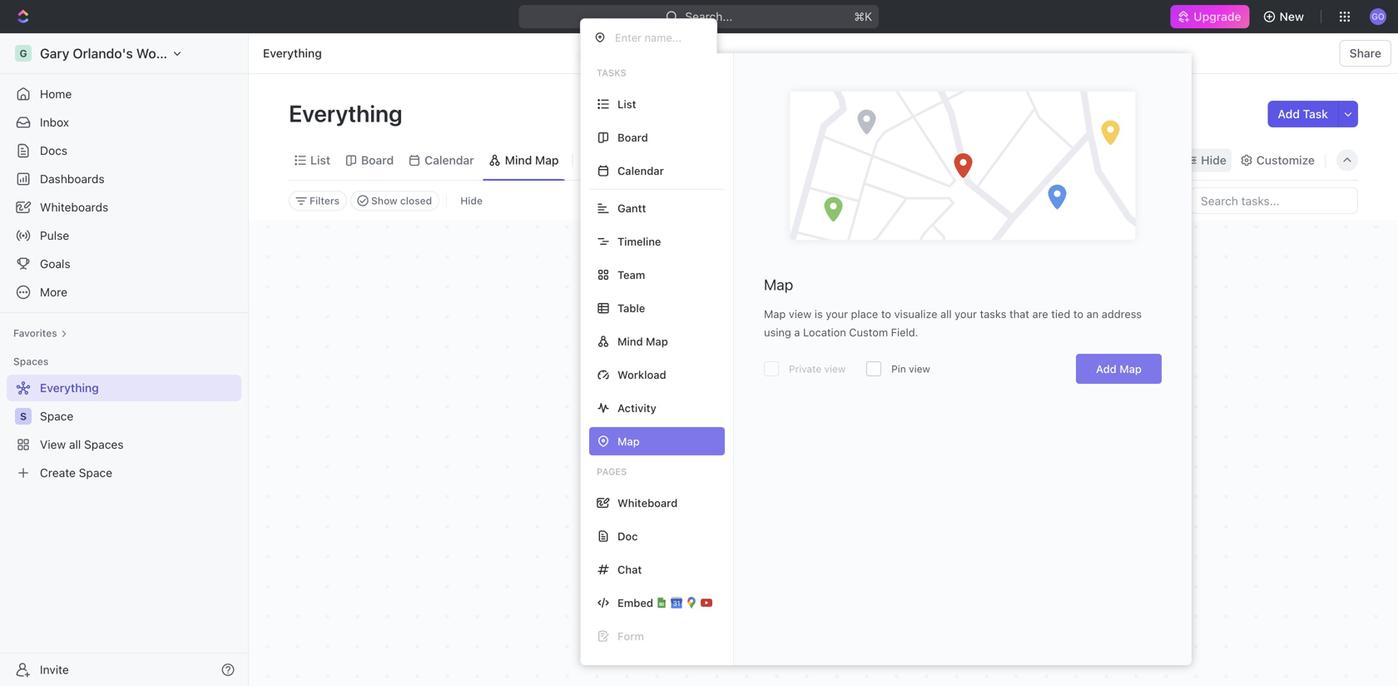 Task type: locate. For each thing, give the bounding box(es) containing it.
chat
[[618, 563, 642, 576]]

your right the is on the top right
[[826, 308, 848, 320]]

view inside map view is your place to visualize all your tasks that are tied to an address using a location custom field.
[[789, 308, 812, 320]]

1 vertical spatial board
[[361, 153, 394, 167]]

visualize
[[895, 308, 938, 320]]

pin view
[[892, 363, 931, 375]]

add inside "button"
[[1279, 107, 1301, 121]]

board
[[618, 131, 648, 144], [361, 153, 394, 167]]

1 vertical spatial add
[[1097, 363, 1117, 375]]

0 vertical spatial hide
[[1202, 153, 1227, 167]]

0 vertical spatial board
[[618, 131, 648, 144]]

to
[[882, 308, 892, 320], [1074, 308, 1084, 320]]

goals
[[40, 257, 70, 271]]

1 your from the left
[[826, 308, 848, 320]]

Search tasks... text field
[[1192, 188, 1358, 213]]

mind map left view button
[[505, 153, 559, 167]]

calendar link
[[421, 149, 474, 172]]

no matching results found.
[[731, 506, 916, 524]]

hide button
[[1182, 149, 1232, 172]]

0 horizontal spatial to
[[882, 308, 892, 320]]

list inside 'link'
[[311, 153, 331, 167]]

map
[[535, 153, 559, 167], [764, 276, 794, 294], [764, 308, 786, 320], [646, 335, 668, 348], [1120, 363, 1142, 375]]

everything
[[263, 46, 322, 60], [289, 100, 408, 127]]

add left task
[[1279, 107, 1301, 121]]

view for map
[[789, 308, 812, 320]]

0 horizontal spatial view
[[789, 308, 812, 320]]

to left an at the top of page
[[1074, 308, 1084, 320]]

calendar
[[425, 153, 474, 167], [618, 164, 664, 177]]

mind down table
[[618, 335, 643, 348]]

0 horizontal spatial board
[[361, 153, 394, 167]]

team
[[618, 269, 646, 281]]

0 vertical spatial everything
[[263, 46, 322, 60]]

1 vertical spatial mind map
[[618, 335, 668, 348]]

0 vertical spatial add
[[1279, 107, 1301, 121]]

hide
[[1202, 153, 1227, 167], [461, 195, 483, 206]]

1 horizontal spatial hide
[[1202, 153, 1227, 167]]

list left "board" 'link' on the left top
[[311, 153, 331, 167]]

0 vertical spatial list
[[618, 98, 637, 110]]

list
[[618, 98, 637, 110], [311, 153, 331, 167]]

closed
[[400, 195, 432, 206]]

address
[[1102, 308, 1142, 320]]

timeline
[[618, 235, 662, 248]]

2 horizontal spatial view
[[909, 363, 931, 375]]

board up show
[[361, 153, 394, 167]]

map inside map view is your place to visualize all your tasks that are tied to an address using a location custom field.
[[764, 308, 786, 320]]

board up "view"
[[618, 131, 648, 144]]

mind map link
[[502, 149, 559, 172]]

add down an at the top of page
[[1097, 363, 1117, 375]]

is
[[815, 308, 823, 320]]

⌘k
[[855, 10, 873, 23]]

customize button
[[1235, 149, 1321, 172]]

mind
[[505, 153, 532, 167], [618, 335, 643, 348]]

view right private
[[825, 363, 846, 375]]

field.
[[892, 326, 919, 338]]

show closed button
[[351, 191, 440, 211]]

add task button
[[1269, 101, 1339, 127]]

add for add task
[[1279, 107, 1301, 121]]

1 horizontal spatial to
[[1074, 308, 1084, 320]]

hide button
[[454, 191, 490, 211]]

board link
[[358, 149, 394, 172]]

mind map
[[505, 153, 559, 167], [618, 335, 668, 348]]

view button
[[580, 149, 634, 172]]

search button
[[1113, 149, 1178, 172]]

1 vertical spatial hide
[[461, 195, 483, 206]]

show closed
[[371, 195, 432, 206]]

whiteboard
[[618, 497, 678, 509]]

map inside mind map link
[[535, 153, 559, 167]]

mind map up workload
[[618, 335, 668, 348]]

0 horizontal spatial list
[[311, 153, 331, 167]]

docs
[[40, 144, 67, 157]]

Enter name... field
[[614, 30, 704, 45]]

1 vertical spatial mind
[[618, 335, 643, 348]]

view left the is on the top right
[[789, 308, 812, 320]]

0 horizontal spatial hide
[[461, 195, 483, 206]]

0 horizontal spatial your
[[826, 308, 848, 320]]

calendar up hide button
[[425, 153, 474, 167]]

no
[[731, 506, 751, 524]]

inbox link
[[7, 109, 241, 136]]

using
[[764, 326, 792, 338]]

1 vertical spatial everything
[[289, 100, 408, 127]]

upgrade
[[1194, 10, 1242, 23]]

share
[[1350, 46, 1382, 60]]

0 vertical spatial mind
[[505, 153, 532, 167]]

hide down calendar link
[[461, 195, 483, 206]]

calendar up gantt
[[618, 164, 664, 177]]

view
[[789, 308, 812, 320], [825, 363, 846, 375], [909, 363, 931, 375]]

whiteboards
[[40, 200, 108, 214]]

workload
[[618, 368, 667, 381]]

hide inside dropdown button
[[1202, 153, 1227, 167]]

your
[[826, 308, 848, 320], [955, 308, 977, 320]]

0 vertical spatial mind map
[[505, 153, 559, 167]]

gantt
[[618, 202, 647, 214]]

are
[[1033, 308, 1049, 320]]

that
[[1010, 308, 1030, 320]]

all
[[941, 308, 952, 320]]

1 horizontal spatial add
[[1279, 107, 1301, 121]]

1 horizontal spatial mind map
[[618, 335, 668, 348]]

pulse link
[[7, 222, 241, 249]]

form
[[618, 630, 644, 642]]

new
[[1280, 10, 1305, 23]]

new button
[[1257, 3, 1315, 30]]

hide right search at the top
[[1202, 153, 1227, 167]]

everything link
[[259, 43, 326, 63]]

1 horizontal spatial your
[[955, 308, 977, 320]]

your right all at the right
[[955, 308, 977, 320]]

to right place
[[882, 308, 892, 320]]

1 vertical spatial list
[[311, 153, 331, 167]]

view right pin on the right bottom of page
[[909, 363, 931, 375]]

0 horizontal spatial calendar
[[425, 153, 474, 167]]

tree
[[7, 375, 241, 486]]

mind right calendar link
[[505, 153, 532, 167]]

0 horizontal spatial add
[[1097, 363, 1117, 375]]

board inside 'link'
[[361, 153, 394, 167]]

list down tasks
[[618, 98, 637, 110]]

1 horizontal spatial list
[[618, 98, 637, 110]]

add
[[1279, 107, 1301, 121], [1097, 363, 1117, 375]]

whiteboards link
[[7, 194, 241, 221]]



Task type: vqa. For each thing, say whether or not it's contained in the screenshot.
Add Map
yes



Task type: describe. For each thing, give the bounding box(es) containing it.
task
[[1304, 107, 1329, 121]]

hide inside button
[[461, 195, 483, 206]]

2 your from the left
[[955, 308, 977, 320]]

embed
[[618, 597, 654, 609]]

dashboards
[[40, 172, 105, 186]]

0 horizontal spatial mind map
[[505, 153, 559, 167]]

pages
[[597, 466, 627, 477]]

goals link
[[7, 251, 241, 277]]

doc
[[618, 530, 638, 542]]

1 horizontal spatial calendar
[[618, 164, 664, 177]]

an
[[1087, 308, 1099, 320]]

private view
[[789, 363, 846, 375]]

view
[[602, 153, 628, 167]]

map view is your place to visualize all your tasks that are tied to an address using a location custom field.
[[764, 308, 1142, 338]]

results
[[822, 506, 869, 524]]

show
[[371, 195, 398, 206]]

tasks
[[980, 308, 1007, 320]]

upgrade link
[[1171, 5, 1250, 28]]

share button
[[1340, 40, 1392, 67]]

spaces
[[13, 356, 49, 367]]

dashboards link
[[7, 166, 241, 192]]

matching
[[755, 506, 819, 524]]

tree inside sidebar navigation
[[7, 375, 241, 486]]

list link
[[307, 149, 331, 172]]

table
[[618, 302, 646, 314]]

pulse
[[40, 229, 69, 242]]

tied
[[1052, 308, 1071, 320]]

location
[[803, 326, 847, 338]]

favorites button
[[7, 323, 74, 343]]

favorites
[[13, 327, 57, 339]]

home
[[40, 87, 72, 101]]

private
[[789, 363, 822, 375]]

1 horizontal spatial board
[[618, 131, 648, 144]]

customize
[[1257, 153, 1316, 167]]

1 horizontal spatial mind
[[618, 335, 643, 348]]

search
[[1135, 153, 1173, 167]]

sidebar navigation
[[0, 33, 249, 686]]

found.
[[872, 506, 916, 524]]

view button
[[580, 141, 634, 180]]

1 to from the left
[[882, 308, 892, 320]]

1 horizontal spatial view
[[825, 363, 846, 375]]

a
[[795, 326, 801, 338]]

tasks
[[597, 67, 627, 78]]

custom
[[850, 326, 889, 338]]

pin
[[892, 363, 907, 375]]

home link
[[7, 81, 241, 107]]

2 to from the left
[[1074, 308, 1084, 320]]

place
[[851, 308, 879, 320]]

add map
[[1097, 363, 1142, 375]]

inbox
[[40, 115, 69, 129]]

search...
[[686, 10, 733, 23]]

0 horizontal spatial mind
[[505, 153, 532, 167]]

add for add map
[[1097, 363, 1117, 375]]

docs link
[[7, 137, 241, 164]]

invite
[[40, 663, 69, 677]]

view for private view
[[909, 363, 931, 375]]

add task
[[1279, 107, 1329, 121]]

activity
[[618, 402, 657, 414]]



